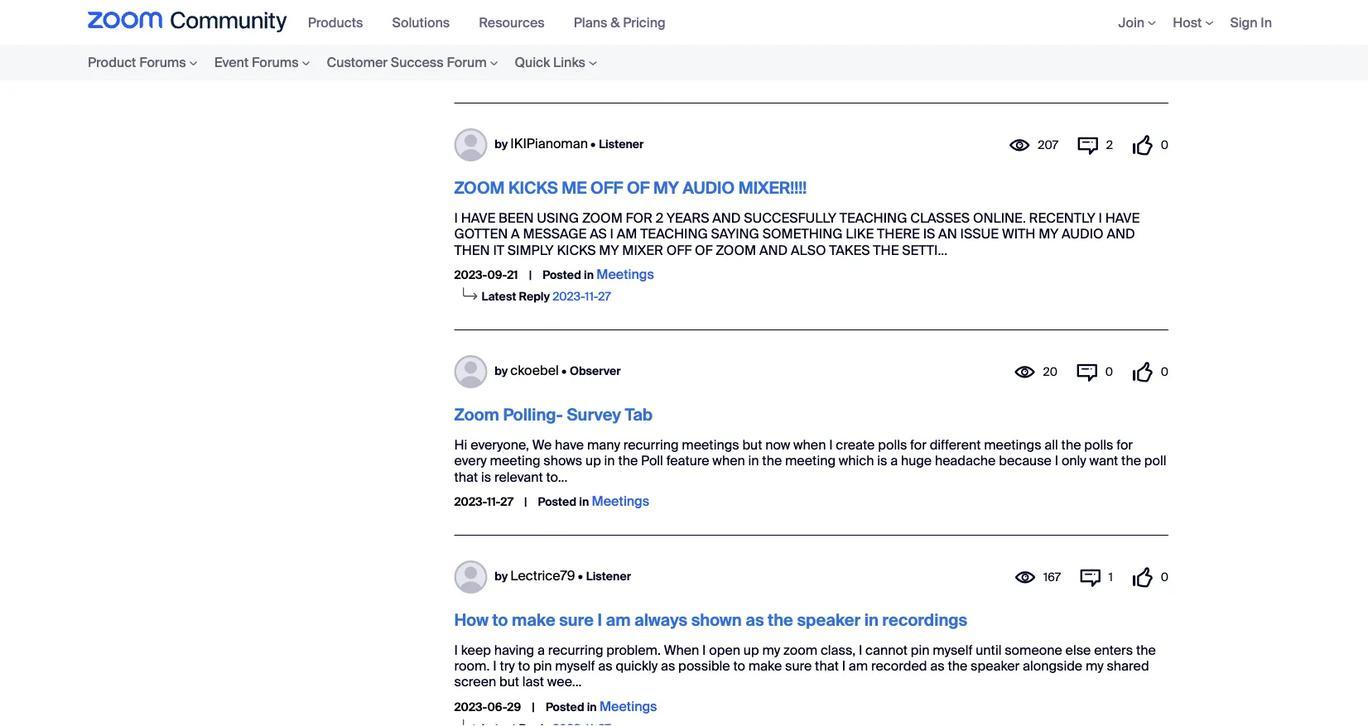Task type: describe. For each thing, give the bounding box(es) containing it.
is
[[923, 225, 935, 243]]

how
[[454, 609, 489, 630]]

sure inside i keep having a recurring problem. when i open up my zoom class, i cannot pin myself until someone else enters the room. i try to pin myself as quickly as possible to make sure that i am recorded as the speaker alongside my shared screen but last wee...
[[785, 658, 812, 675]]

a up resources
[[498, 0, 505, 0]]

every
[[454, 452, 487, 470]]

events and webinars link
[[590, 39, 718, 56]]

i right class,
[[859, 642, 862, 659]]

been
[[499, 210, 534, 227]]

hi
[[454, 436, 467, 454]]

and inside the 2023-11-12 | posted in events and webinars latest reply 2023-11-27
[[634, 39, 657, 56]]

behringer
[[454, 14, 514, 32]]

1 vertical spatial meetings
[[592, 492, 649, 510]]

1 horizontal spatial 2
[[1106, 137, 1113, 153]]

zoom inside during a zoom webinar yesterday, i lost my mic and speakers connection. the yellow or red exclamation on the icon.thanks for taking my question. i'm using w11 on a lenovo thinkpad p14s. i'm also using a usb digital mixer behringer flow 8. everything ...
[[508, 0, 544, 0]]

12
[[500, 40, 511, 56]]

me
[[562, 177, 587, 198]]

create
[[836, 436, 875, 454]]

pricing
[[623, 14, 666, 31]]

keep
[[461, 642, 491, 659]]

1
[[1109, 569, 1113, 585]]

ckoebel link
[[510, 362, 559, 379]]

1 horizontal spatial when
[[793, 436, 826, 454]]

a left lenovo
[[771, 0, 778, 16]]

during a zoom webinar yesterday, i lost my mic and speakers connection. the yellow or red exclamation on the icon.thanks for taking my question. i'm using w11 on a lenovo thinkpad p14s. i'm also using a usb digital mixer behringer flow 8. everything ...
[[454, 0, 1123, 32]]

0 horizontal spatial is
[[481, 468, 491, 486]]

2 horizontal spatial for
[[1117, 436, 1133, 454]]

classes
[[910, 210, 970, 227]]

0 for zoom polling- survey tab
[[1161, 364, 1169, 380]]

room.
[[454, 658, 490, 675]]

2 horizontal spatial to
[[733, 658, 745, 675]]

my left zoom
[[762, 642, 780, 659]]

like
[[846, 225, 874, 243]]

online.
[[973, 210, 1026, 227]]

my right lost
[[694, 0, 712, 0]]

2023- for 2023-11-27 | posted in meetings
[[454, 494, 487, 509]]

0 vertical spatial sure
[[559, 609, 594, 630]]

speaker inside i keep having a recurring problem. when i open up my zoom class, i cannot pin myself until someone else enters the room. i try to pin myself as quickly as possible to make sure that i am recorded as the speaker alongside my shared screen but last wee...
[[971, 658, 1020, 675]]

posted for 2023-11-27 | posted in meetings
[[538, 494, 577, 509]]

always
[[634, 609, 688, 630]]

as left quickly
[[598, 658, 613, 675]]

2 meeting from the left
[[785, 452, 836, 470]]

recently
[[1029, 210, 1095, 227]]

2 i'm from the left
[[923, 0, 940, 16]]

up inside i keep having a recurring problem. when i open up my zoom class, i cannot pin myself until someone else enters the room. i try to pin myself as quickly as possible to make sure that i am recorded as the speaker alongside my shared screen but last wee...
[[744, 642, 759, 659]]

a inside the hi everyone, we have many recurring meetings but now when i create polls for different meetings all the polls for every meeting shows up in the poll feature when in the meeting which is a huge headache because i only want the poll that is relevant to...
[[890, 452, 898, 470]]

2 horizontal spatial and
[[1107, 225, 1135, 243]]

recurring inside i keep having a recurring problem. when i open up my zoom class, i cannot pin myself until someone else enters the room. i try to pin myself as quickly as possible to make sure that i am recorded as the speaker alongside my shared screen but last wee...
[[548, 642, 603, 659]]

recorded
[[871, 658, 927, 675]]

my left shared
[[1086, 658, 1104, 675]]

else
[[1066, 642, 1091, 659]]

0 horizontal spatial to
[[492, 609, 508, 630]]

listener for of
[[599, 136, 644, 152]]

try
[[500, 658, 515, 675]]

0 horizontal spatial make
[[512, 609, 555, 630]]

1 meetings from the left
[[682, 436, 739, 454]]

167
[[1044, 569, 1061, 585]]

• for make
[[578, 569, 583, 584]]

2023-11-27 | posted in meetings
[[454, 492, 649, 510]]

1 polls from the left
[[878, 436, 907, 454]]

icon.thanks
[[454, 0, 526, 16]]

wee...
[[547, 673, 582, 691]]

a right the red in the right of the page
[[1008, 0, 1016, 16]]

relevant
[[494, 468, 543, 486]]

shows
[[544, 452, 582, 470]]

yellow
[[927, 0, 965, 0]]

i left keep
[[454, 642, 458, 659]]

0 horizontal spatial and
[[712, 210, 741, 227]]

products
[[308, 14, 363, 31]]

0 vertical spatial off
[[590, 177, 623, 198]]

meetings for i
[[599, 698, 657, 715]]

0 horizontal spatial audio
[[683, 177, 735, 198]]

2 horizontal spatial zoom
[[716, 241, 756, 259]]

1 horizontal spatial teaching
[[840, 210, 907, 227]]

i up then
[[454, 210, 458, 227]]

event forums link
[[206, 45, 319, 80]]

an
[[938, 225, 957, 243]]

shared
[[1107, 658, 1149, 675]]

27 inside the 2023-11-12 | posted in events and webinars latest reply 2023-11-27
[[598, 62, 611, 77]]

issue
[[960, 225, 999, 243]]

message
[[523, 225, 587, 243]]

community.title image
[[88, 12, 287, 33]]

but inside i keep having a recurring problem. when i open up my zoom class, i cannot pin myself until someone else enters the room. i try to pin myself as quickly as possible to make sure that i am recorded as the speaker alongside my shared screen but last wee...
[[499, 673, 519, 691]]

question.
[[610, 0, 667, 16]]

polling-
[[503, 404, 563, 425]]

the inside during a zoom webinar yesterday, i lost my mic and speakers connection. the yellow or red exclamation on the icon.thanks for taking my question. i'm using w11 on a lenovo thinkpad p14s. i'm also using a usb digital mixer behringer flow 8. everything ...
[[1103, 0, 1123, 0]]

years
[[667, 210, 709, 227]]

open
[[709, 642, 740, 659]]

i right the as
[[610, 225, 614, 243]]

1 meeting from the left
[[490, 452, 540, 470]]

lenovo
[[781, 0, 826, 16]]

ckoebel image
[[454, 355, 487, 388]]

0 vertical spatial zoom
[[454, 177, 505, 198]]

2 polls from the left
[[1084, 436, 1113, 454]]

in inside 2023-09-21 | posted in meetings latest reply 2023-11-27
[[584, 267, 594, 282]]

in inside 2023-06-29 | posted in meetings
[[587, 699, 597, 715]]

i left 'create'
[[829, 436, 833, 454]]

posted for 2023-09-21 | posted in meetings latest reply 2023-11-27
[[543, 267, 581, 282]]

sign
[[1230, 14, 1258, 31]]

0 horizontal spatial pin
[[533, 658, 552, 675]]

headache
[[935, 452, 996, 470]]

links
[[553, 54, 586, 71]]

as right shown
[[746, 609, 764, 630]]

11- inside 2023-09-21 | posted in meetings latest reply 2023-11-27
[[585, 289, 598, 304]]

2023- for 2023-06-29 | posted in meetings
[[454, 699, 487, 715]]

speakers
[[767, 0, 823, 0]]

sign in link
[[1230, 14, 1272, 31]]

1 horizontal spatial to
[[518, 658, 530, 675]]

2023- right quick
[[552, 62, 585, 77]]

event forums
[[214, 54, 299, 71]]

different
[[930, 436, 981, 454]]

forums for event forums
[[252, 54, 299, 71]]

0 horizontal spatial am
[[606, 609, 631, 630]]

quick links link
[[507, 45, 605, 80]]

recurring inside the hi everyone, we have many recurring meetings but now when i create polls for different meetings all the polls for every meeting shows up in the poll feature when in the meeting which is a huge headache because i only want the poll that is relevant to...
[[623, 436, 679, 454]]

ckoebel
[[510, 362, 559, 379]]

2 using from the left
[[972, 0, 1005, 16]]

i left cannot
[[842, 658, 846, 675]]

lectrice79
[[510, 567, 575, 584]]

by for to
[[495, 569, 508, 584]]

shown
[[691, 609, 742, 630]]

mic
[[716, 0, 738, 0]]

reply inside 2023-09-21 | posted in meetings latest reply 2023-11-27
[[519, 289, 550, 304]]

i right recently
[[1099, 210, 1102, 227]]

host
[[1173, 14, 1202, 31]]

event
[[214, 54, 249, 71]]

| for 2023-11-12 | posted in events and webinars latest reply 2023-11-27
[[522, 40, 525, 56]]

ikipianoman
[[510, 135, 588, 152]]

saying
[[711, 225, 759, 243]]

events
[[590, 39, 631, 56]]

everyone,
[[471, 436, 529, 454]]

2 inside i have been using zoom for 2 years and succesfully teaching classes online. recently i have gotten a message as i am teaching saying something like there is an issue with my audio and then it simply kicks my mixer off of zoom and also takes the setti...
[[656, 210, 663, 227]]

there
[[877, 225, 920, 243]]

1 using from the left
[[690, 0, 724, 16]]

21
[[507, 267, 518, 282]]

recordings
[[882, 609, 967, 630]]

as right quickly
[[661, 658, 675, 675]]

up inside the hi everyone, we have many recurring meetings but now when i create polls for different meetings all the polls for every meeting shows up in the poll feature when in the meeting which is a huge headache because i only want the poll that is relevant to...
[[586, 452, 601, 470]]

want
[[1090, 452, 1118, 470]]

2023- for 2023-09-21 | posted in meetings latest reply 2023-11-27
[[454, 267, 487, 282]]

someone
[[1005, 642, 1062, 659]]

ikipianoman image
[[454, 128, 487, 162]]

digital
[[1049, 0, 1086, 16]]

plans
[[574, 14, 607, 31]]

| for 2023-06-29 | posted in meetings
[[532, 699, 535, 715]]

1 horizontal spatial myself
[[933, 642, 973, 659]]

0 horizontal spatial teaching
[[640, 225, 708, 243]]

1 horizontal spatial pin
[[911, 642, 930, 659]]

2023-06-29 | posted in meetings
[[454, 698, 657, 715]]

which
[[839, 452, 874, 470]]

only
[[1062, 452, 1086, 470]]

usb
[[1019, 0, 1046, 16]]

last
[[522, 673, 544, 691]]

1 vertical spatial zoom
[[454, 404, 499, 425]]

2023-11-27 link for events
[[552, 62, 611, 77]]

cannot
[[866, 642, 908, 659]]

as right recorded
[[930, 658, 945, 675]]

a
[[511, 225, 520, 243]]

how to make sure i am always shown as the speaker in recordings
[[454, 609, 967, 630]]

1 i'm from the left
[[670, 0, 687, 16]]

am
[[617, 225, 637, 243]]

p14s.
[[888, 0, 920, 16]]

connection.
[[826, 0, 898, 0]]

observer
[[570, 363, 621, 379]]

1 horizontal spatial and
[[759, 241, 788, 259]]

audio inside i have been using zoom for 2 years and succesfully teaching classes online. recently i have gotten a message as i am teaching saying something like there is an issue with my audio and then it simply kicks my mixer off of zoom and also takes the setti...
[[1062, 225, 1104, 243]]

also
[[791, 241, 826, 259]]



Task type: locate. For each thing, give the bounding box(es) containing it.
27 inside 2023-11-27 | posted in meetings
[[500, 494, 513, 509]]

2023- inside 2023-11-27 | posted in meetings
[[454, 494, 487, 509]]

0 horizontal spatial when
[[713, 452, 745, 470]]

posted inside the 2023-11-12 | posted in events and webinars latest reply 2023-11-27
[[536, 40, 574, 56]]

product forums
[[88, 54, 186, 71]]

up right 'open'
[[744, 642, 759, 659]]

| inside the 2023-11-12 | posted in events and webinars latest reply 2023-11-27
[[522, 40, 525, 56]]

2 on from the left
[[1085, 0, 1100, 0]]

am
[[606, 609, 631, 630], [849, 658, 868, 675]]

and down pricing
[[634, 39, 657, 56]]

posted inside 2023-06-29 | posted in meetings
[[546, 699, 584, 715]]

sure left class,
[[785, 658, 812, 675]]

by lectrice79 • listener
[[495, 567, 631, 584]]

for left 8.
[[529, 0, 545, 16]]

have
[[555, 436, 584, 454]]

1 reply from the top
[[519, 62, 550, 77]]

2023- down simply
[[552, 289, 585, 304]]

using right also
[[972, 0, 1005, 16]]

myself left until
[[933, 642, 973, 659]]

listener inside by lectrice79 • listener
[[586, 569, 631, 584]]

meetings
[[682, 436, 739, 454], [984, 436, 1041, 454]]

hi everyone, we have many recurring meetings but now when i create polls for different meetings all the polls for every meeting shows up in the poll feature when in the meeting which is a huge headache because i only want the poll that is relevant to...
[[454, 436, 1167, 486]]

i down by lectrice79 • listener
[[597, 609, 602, 630]]

in inside 2023-11-27 | posted in meetings
[[579, 494, 589, 509]]

0 horizontal spatial my
[[599, 241, 619, 259]]

0 horizontal spatial speaker
[[797, 609, 861, 630]]

1 horizontal spatial my
[[653, 177, 679, 198]]

for inside during a zoom webinar yesterday, i lost my mic and speakers connection. the yellow or red exclamation on the icon.thanks for taking my question. i'm using w11 on a lenovo thinkpad p14s. i'm also using a usb digital mixer behringer flow 8. everything ...
[[529, 0, 545, 16]]

using
[[690, 0, 724, 16], [972, 0, 1005, 16]]

product forums link
[[88, 45, 206, 80]]

0 horizontal spatial that
[[454, 468, 478, 486]]

forums for product forums
[[139, 54, 186, 71]]

1 horizontal spatial off
[[666, 241, 692, 259]]

• inside by ikipianoman • listener
[[591, 136, 596, 152]]

1 horizontal spatial for
[[910, 436, 927, 454]]

during
[[454, 0, 495, 0]]

i'm left also
[[923, 0, 940, 16]]

1 vertical spatial off
[[666, 241, 692, 259]]

have right recently
[[1105, 210, 1140, 227]]

off right me
[[590, 177, 623, 198]]

that inside the hi everyone, we have many recurring meetings but now when i create polls for different meetings all the polls for every meeting shows up in the poll feature when in the meeting which is a huge headache because i only want the poll that is relevant to...
[[454, 468, 478, 486]]

2023-11-27 link
[[552, 62, 611, 77], [552, 289, 611, 304]]

2 latest from the top
[[482, 289, 516, 304]]

1 vertical spatial kicks
[[557, 241, 596, 259]]

• inside the by ckoebel • observer
[[561, 363, 567, 379]]

2 forums from the left
[[252, 54, 299, 71]]

2 horizontal spatial my
[[1039, 225, 1059, 243]]

host link
[[1173, 14, 1214, 31]]

27 down relevant
[[500, 494, 513, 509]]

zoom kicks me off of my audio mixer!!!! link
[[454, 177, 807, 198]]

latest inside 2023-09-21 | posted in meetings latest reply 2023-11-27
[[482, 289, 516, 304]]

0 for how to make sure i am always shown as the speaker in recordings
[[1161, 569, 1169, 585]]

teaching up the
[[840, 210, 907, 227]]

am left recorded
[[849, 658, 868, 675]]

2 2023-11-27 link from the top
[[552, 289, 611, 304]]

zoom kicks me off of my audio mixer!!!!
[[454, 177, 807, 198]]

latest inside the 2023-11-12 | posted in events and webinars latest reply 2023-11-27
[[482, 62, 516, 77]]

reply down simply
[[519, 289, 550, 304]]

0 for zoom kicks me off of my audio mixer!!!!
[[1161, 137, 1169, 153]]

to right the possible
[[733, 658, 745, 675]]

plans & pricing link
[[574, 14, 678, 31]]

1 vertical spatial listener
[[586, 569, 631, 584]]

am up the 'problem.'
[[606, 609, 631, 630]]

2023-11-27 link for meetings
[[552, 289, 611, 304]]

now
[[765, 436, 790, 454]]

11- down events
[[585, 62, 598, 77]]

ikipianoman link
[[510, 135, 588, 152]]

screen
[[454, 673, 496, 691]]

2023- inside 2023-06-29 | posted in meetings
[[454, 699, 487, 715]]

something
[[763, 225, 843, 243]]

1 vertical spatial of
[[695, 241, 713, 259]]

0 vertical spatial latest
[[482, 62, 516, 77]]

by inside by ikipianoman • listener
[[495, 136, 508, 152]]

a right having
[[537, 642, 545, 659]]

for left the poll
[[1117, 436, 1133, 454]]

by for kicks
[[495, 136, 508, 152]]

meetings down quickly
[[599, 698, 657, 715]]

2023- down every
[[454, 494, 487, 509]]

that
[[454, 468, 478, 486], [815, 658, 839, 675]]

0 horizontal spatial forums
[[139, 54, 186, 71]]

1 vertical spatial •
[[561, 363, 567, 379]]

0 vertical spatial up
[[586, 452, 601, 470]]

0 horizontal spatial using
[[690, 0, 724, 16]]

but
[[742, 436, 762, 454], [499, 673, 519, 691]]

09-
[[487, 267, 507, 282]]

for left different
[[910, 436, 927, 454]]

1 horizontal spatial is
[[877, 452, 887, 470]]

listener inside by ikipianoman • listener
[[599, 136, 644, 152]]

by right ikipianoman icon
[[495, 136, 508, 152]]

0 vertical spatial meetings
[[596, 266, 654, 283]]

pin right try
[[533, 658, 552, 675]]

lectrice79 link
[[510, 567, 575, 584]]

1 horizontal spatial that
[[815, 658, 839, 675]]

succesfully
[[744, 210, 837, 227]]

1 vertical spatial latest
[[482, 289, 516, 304]]

meetings inside 2023-09-21 | posted in meetings latest reply 2023-11-27
[[596, 266, 654, 283]]

lectrice79 image
[[454, 560, 487, 594]]

i left only
[[1055, 452, 1058, 470]]

the
[[1103, 0, 1123, 0], [1061, 436, 1081, 454], [618, 452, 638, 470], [762, 452, 782, 470], [1121, 452, 1141, 470], [768, 609, 793, 630], [1136, 642, 1156, 659], [948, 658, 968, 675]]

2023- for 2023-11-12 | posted in events and webinars latest reply 2023-11-27
[[454, 40, 487, 56]]

speaker up class,
[[797, 609, 861, 630]]

2
[[1106, 137, 1113, 153], [656, 210, 663, 227]]

1 forums from the left
[[139, 54, 186, 71]]

i left lost
[[662, 0, 666, 0]]

| for 2023-11-27 | posted in meetings
[[524, 494, 527, 509]]

1 vertical spatial am
[[849, 658, 868, 675]]

| inside 2023-09-21 | posted in meetings latest reply 2023-11-27
[[529, 267, 532, 282]]

1 horizontal spatial zoom
[[508, 0, 544, 0]]

meetings
[[596, 266, 654, 283], [592, 492, 649, 510], [599, 698, 657, 715]]

2 right for
[[656, 210, 663, 227]]

possible
[[678, 658, 730, 675]]

zoom up flow
[[508, 0, 544, 0]]

on right exclamation
[[1085, 0, 1100, 0]]

join link
[[1118, 14, 1156, 31]]

1 vertical spatial 2
[[656, 210, 663, 227]]

1 vertical spatial make
[[748, 658, 782, 675]]

w11
[[727, 0, 749, 16]]

0 horizontal spatial of
[[627, 177, 650, 198]]

latest down 09-
[[482, 289, 516, 304]]

0 vertical spatial make
[[512, 609, 555, 630]]

11- inside 2023-11-27 | posted in meetings
[[487, 494, 500, 509]]

11- down behringer at the top
[[487, 40, 500, 56]]

by right lectrice79 image
[[495, 569, 508, 584]]

1 horizontal spatial sure
[[785, 658, 812, 675]]

0 vertical spatial am
[[606, 609, 631, 630]]

my right with
[[1039, 225, 1059, 243]]

we
[[532, 436, 552, 454]]

my left mixer at left
[[599, 241, 619, 259]]

meetings left the all
[[984, 436, 1041, 454]]

1 vertical spatial and
[[634, 39, 657, 56]]

meetings link for of
[[596, 266, 654, 283]]

solutions
[[392, 14, 450, 31]]

2 have from the left
[[1105, 210, 1140, 227]]

1 2023-11-27 link from the top
[[552, 62, 611, 77]]

1 by from the top
[[495, 136, 508, 152]]

meetings for of
[[596, 266, 654, 283]]

meetings down poll
[[592, 492, 649, 510]]

meetings link down poll
[[592, 492, 649, 510]]

2 meetings from the left
[[984, 436, 1041, 454]]

0 vertical spatial reply
[[519, 62, 550, 77]]

0 vertical spatial zoom
[[508, 0, 544, 0]]

| inside 2023-06-29 | posted in meetings
[[532, 699, 535, 715]]

posted down 8.
[[536, 40, 574, 56]]

0 horizontal spatial 2
[[656, 210, 663, 227]]

forums right event
[[252, 54, 299, 71]]

customer
[[327, 54, 388, 71]]

0 vertical spatial speaker
[[797, 609, 861, 630]]

mixer!!!!
[[739, 177, 807, 198]]

taking
[[549, 0, 586, 16]]

sure down by lectrice79 • listener
[[559, 609, 594, 630]]

by inside by lectrice79 • listener
[[495, 569, 508, 584]]

1 vertical spatial speaker
[[971, 658, 1020, 675]]

resources
[[479, 14, 545, 31]]

• for survey
[[561, 363, 567, 379]]

menu bar
[[300, 0, 686, 45], [1094, 0, 1280, 45], [55, 45, 639, 80]]

by for polling-
[[495, 363, 508, 379]]

27 down the as
[[598, 289, 611, 304]]

0 vertical spatial recurring
[[623, 436, 679, 454]]

reply left links
[[519, 62, 550, 77]]

0 horizontal spatial recurring
[[548, 642, 603, 659]]

polls right 'create'
[[878, 436, 907, 454]]

0 vertical spatial meetings link
[[596, 266, 654, 283]]

2023-09-21 | posted in meetings latest reply 2023-11-27
[[454, 266, 654, 304]]

speaker left alongside
[[971, 658, 1020, 675]]

make left zoom
[[748, 658, 782, 675]]

• right ckoebel link
[[561, 363, 567, 379]]

1 horizontal spatial of
[[695, 241, 713, 259]]

for
[[626, 210, 653, 227]]

myself
[[933, 642, 973, 659], [555, 658, 595, 675]]

of down years
[[695, 241, 713, 259]]

when right now
[[793, 436, 826, 454]]

sign in
[[1230, 14, 1272, 31]]

0 vertical spatial 2023-11-27 link
[[552, 62, 611, 77]]

posted for 2023-06-29 | posted in meetings
[[546, 699, 584, 715]]

but left now
[[742, 436, 762, 454]]

the
[[873, 241, 899, 259]]

1 horizontal spatial and
[[741, 0, 764, 0]]

forum
[[447, 54, 487, 71]]

0 horizontal spatial •
[[561, 363, 567, 379]]

having
[[494, 642, 534, 659]]

polls right the all
[[1084, 436, 1113, 454]]

| for 2023-09-21 | posted in meetings latest reply 2023-11-27
[[529, 267, 532, 282]]

feature
[[666, 452, 709, 470]]

0 vertical spatial audio
[[683, 177, 735, 198]]

pin
[[911, 642, 930, 659], [533, 658, 552, 675]]

2 vertical spatial meetings
[[599, 698, 657, 715]]

0 horizontal spatial off
[[590, 177, 623, 198]]

it
[[493, 241, 504, 259]]

for
[[529, 0, 545, 16], [910, 436, 927, 454], [1117, 436, 1133, 454]]

zoom up hi
[[454, 404, 499, 425]]

2023-11-27 link down events
[[552, 62, 611, 77]]

0 vertical spatial listener
[[599, 136, 644, 152]]

1 horizontal spatial but
[[742, 436, 762, 454]]

1 horizontal spatial •
[[578, 569, 583, 584]]

a inside i keep having a recurring problem. when i open up my zoom class, i cannot pin myself until someone else enters the room. i try to pin myself as quickly as possible to make sure that i am recorded as the speaker alongside my shared screen but last wee...
[[537, 642, 545, 659]]

27 inside 2023-09-21 | posted in meetings latest reply 2023-11-27
[[598, 289, 611, 304]]

2023- down then
[[454, 267, 487, 282]]

3 by from the top
[[495, 569, 508, 584]]

teaching right "am"
[[640, 225, 708, 243]]

meetings link
[[596, 266, 654, 283], [592, 492, 649, 510], [599, 698, 657, 715]]

1 horizontal spatial have
[[1105, 210, 1140, 227]]

i have been using zoom for 2 years and succesfully teaching classes online. recently i have gotten a message as i am teaching saying something like there is an issue with my audio and then it simply kicks my mixer off of zoom and also takes the setti...
[[454, 210, 1140, 259]]

poll
[[1144, 452, 1167, 470]]

i left try
[[493, 658, 497, 675]]

1 horizontal spatial i'm
[[923, 0, 940, 16]]

listener up zoom kicks me off of my audio mixer!!!! link
[[599, 136, 644, 152]]

also
[[943, 0, 969, 16]]

1 vertical spatial sure
[[785, 658, 812, 675]]

1 horizontal spatial recurring
[[623, 436, 679, 454]]

myself up 2023-06-29 | posted in meetings
[[555, 658, 595, 675]]

1 horizontal spatial meeting
[[785, 452, 836, 470]]

sure
[[559, 609, 594, 630], [785, 658, 812, 675]]

zoom polling- survey tab
[[454, 404, 653, 425]]

reply inside the 2023-11-12 | posted in events and webinars latest reply 2023-11-27
[[519, 62, 550, 77]]

2 vertical spatial meetings link
[[599, 698, 657, 715]]

0 horizontal spatial meeting
[[490, 452, 540, 470]]

make inside i keep having a recurring problem. when i open up my zoom class, i cannot pin myself until someone else enters the room. i try to pin myself as quickly as possible to make sure that i am recorded as the speaker alongside my shared screen but last wee...
[[748, 658, 782, 675]]

1 vertical spatial reply
[[519, 289, 550, 304]]

audio up years
[[683, 177, 735, 198]]

latest
[[482, 62, 516, 77], [482, 289, 516, 304]]

survey
[[567, 404, 621, 425]]

recurring up wee...
[[548, 642, 603, 659]]

1 latest from the top
[[482, 62, 516, 77]]

my left &
[[589, 0, 607, 16]]

| inside 2023-11-27 | posted in meetings
[[524, 494, 527, 509]]

of inside i have been using zoom for 2 years and succesfully teaching classes online. recently i have gotten a message as i am teaching saying something like there is an issue with my audio and then it simply kicks my mixer off of zoom and also takes the setti...
[[695, 241, 713, 259]]

i keep having a recurring problem. when i open up my zoom class, i cannot pin myself until someone else enters the room. i try to pin myself as quickly as possible to make sure that i am recorded as the speaker alongside my shared screen but last wee...
[[454, 642, 1156, 691]]

am inside i keep having a recurring problem. when i open up my zoom class, i cannot pin myself until someone else enters the room. i try to pin myself as quickly as possible to make sure that i am recorded as the speaker alongside my shared screen but last wee...
[[849, 658, 868, 675]]

0 horizontal spatial but
[[499, 673, 519, 691]]

flow
[[518, 14, 545, 32]]

lost
[[669, 0, 691, 0]]

to...
[[546, 468, 568, 486]]

1 horizontal spatial make
[[748, 658, 782, 675]]

1 vertical spatial zoom
[[582, 210, 623, 227]]

2 right 207
[[1106, 137, 1113, 153]]

i left 'open'
[[702, 642, 706, 659]]

06-
[[487, 699, 507, 715]]

| right 21
[[529, 267, 532, 282]]

but inside the hi everyone, we have many recurring meetings but now when i create polls for different meetings all the polls for every meeting shows up in the poll feature when in the meeting which is a huge headache because i only want the poll that is relevant to...
[[742, 436, 762, 454]]

using left the w11
[[690, 0, 724, 16]]

29
[[507, 699, 521, 715]]

in
[[577, 40, 587, 56], [584, 267, 594, 282], [604, 452, 615, 470], [748, 452, 759, 470], [579, 494, 589, 509], [864, 609, 879, 630], [587, 699, 597, 715]]

1 horizontal spatial using
[[972, 0, 1005, 16]]

customer success forum
[[327, 54, 487, 71]]

in inside the 2023-11-12 | posted in events and webinars latest reply 2023-11-27
[[577, 40, 587, 56]]

when
[[664, 642, 699, 659]]

listener right lectrice79 link
[[586, 569, 631, 584]]

a left "huge"
[[890, 452, 898, 470]]

2 vertical spatial by
[[495, 569, 508, 584]]

0 horizontal spatial for
[[529, 0, 545, 16]]

kicks inside i have been using zoom for 2 years and succesfully teaching classes online. recently i have gotten a message as i am teaching saying something like there is an issue with my audio and then it simply kicks my mixer off of zoom and also takes the setti...
[[557, 241, 596, 259]]

pin down recordings at the right
[[911, 642, 930, 659]]

off down years
[[666, 241, 692, 259]]

menu bar containing join
[[1094, 0, 1280, 45]]

...
[[630, 14, 640, 32]]

menu bar containing products
[[300, 0, 686, 45]]

0 horizontal spatial zoom
[[454, 177, 505, 198]]

solutions link
[[392, 14, 462, 31]]

menu bar containing product forums
[[55, 45, 639, 80]]

1 vertical spatial 27
[[598, 289, 611, 304]]

or
[[968, 0, 980, 0]]

up right the have
[[586, 452, 601, 470]]

2 horizontal spatial •
[[591, 136, 596, 152]]

setti...
[[902, 241, 948, 259]]

problem.
[[606, 642, 661, 659]]

i inside during a zoom webinar yesterday, i lost my mic and speakers connection. the yellow or red exclamation on the icon.thanks for taking my question. i'm using w11 on a lenovo thinkpad p14s. i'm also using a usb digital mixer behringer flow 8. everything ...
[[662, 0, 666, 0]]

0 vertical spatial that
[[454, 468, 478, 486]]

meetings link down quickly
[[599, 698, 657, 715]]

posted inside 2023-11-27 | posted in meetings
[[538, 494, 577, 509]]

and left the also on the right of page
[[759, 241, 788, 259]]

by ckoebel • observer
[[495, 362, 621, 379]]

make
[[512, 609, 555, 630], [748, 658, 782, 675]]

on right the w11
[[752, 0, 768, 16]]

meeting left the which
[[785, 452, 836, 470]]

0 horizontal spatial meetings
[[682, 436, 739, 454]]

2 vertical spatial 27
[[500, 494, 513, 509]]

enters
[[1094, 642, 1133, 659]]

off inside i have been using zoom for 2 years and succesfully teaching classes online. recently i have gotten a message as i am teaching saying something like there is an issue with my audio and then it simply kicks my mixer off of zoom and also takes the setti...
[[666, 241, 692, 259]]

1 vertical spatial by
[[495, 363, 508, 379]]

1 vertical spatial meetings link
[[592, 492, 649, 510]]

1 horizontal spatial audio
[[1062, 225, 1104, 243]]

0 vertical spatial kicks
[[508, 177, 558, 198]]

1 on from the left
[[752, 0, 768, 16]]

1 vertical spatial but
[[499, 673, 519, 691]]

0 vertical spatial 27
[[598, 62, 611, 77]]

0 horizontal spatial myself
[[555, 658, 595, 675]]

posted for 2023-11-12 | posted in events and webinars latest reply 2023-11-27
[[536, 40, 574, 56]]

meetings right poll
[[682, 436, 739, 454]]

1 horizontal spatial polls
[[1084, 436, 1113, 454]]

meetings link down mixer at left
[[596, 266, 654, 283]]

0 vertical spatial •
[[591, 136, 596, 152]]

zoom left for
[[582, 210, 623, 227]]

2 reply from the top
[[519, 289, 550, 304]]

and right recently
[[1107, 225, 1135, 243]]

27
[[598, 62, 611, 77], [598, 289, 611, 304], [500, 494, 513, 509]]

1 horizontal spatial speaker
[[971, 658, 1020, 675]]

and inside during a zoom webinar yesterday, i lost my mic and speakers connection. the yellow or red exclamation on the icon.thanks for taking my question. i'm using w11 on a lenovo thinkpad p14s. i'm also using a usb digital mixer behringer flow 8. everything ...
[[741, 0, 764, 0]]

to right how
[[492, 609, 508, 630]]

1 have from the left
[[461, 210, 496, 227]]

that inside i keep having a recurring problem. when i open up my zoom class, i cannot pin myself until someone else enters the room. i try to pin myself as quickly as possible to make sure that i am recorded as the speaker alongside my shared screen but last wee...
[[815, 658, 839, 675]]

11- down the as
[[585, 289, 598, 304]]

my up years
[[653, 177, 679, 198]]

meeting
[[490, 452, 540, 470], [785, 452, 836, 470]]

of up for
[[627, 177, 650, 198]]

listener for i
[[586, 569, 631, 584]]

0 vertical spatial 2
[[1106, 137, 1113, 153]]

| right the 12
[[522, 40, 525, 56]]

meetings link for i
[[599, 698, 657, 715]]

zoom
[[508, 0, 544, 0], [454, 404, 499, 425]]

• inside by lectrice79 • listener
[[578, 569, 583, 584]]

exclamation
[[1007, 0, 1081, 0]]

meeting left to...
[[490, 452, 540, 470]]

1 horizontal spatial meetings
[[984, 436, 1041, 454]]

2 by from the top
[[495, 363, 508, 379]]

webinar
[[548, 0, 596, 0]]

is left relevant
[[481, 468, 491, 486]]

by inside the by ckoebel • observer
[[495, 363, 508, 379]]

kicks
[[508, 177, 558, 198], [557, 241, 596, 259]]

make up having
[[512, 609, 555, 630]]

posted inside 2023-09-21 | posted in meetings latest reply 2023-11-27
[[543, 267, 581, 282]]

in
[[1261, 14, 1272, 31]]

to right try
[[518, 658, 530, 675]]

and
[[712, 210, 741, 227], [1107, 225, 1135, 243], [759, 241, 788, 259]]

to
[[492, 609, 508, 630], [518, 658, 530, 675], [733, 658, 745, 675]]

forums down community.title image
[[139, 54, 186, 71]]

0 horizontal spatial have
[[461, 210, 496, 227]]

a
[[498, 0, 505, 0], [771, 0, 778, 16], [1008, 0, 1016, 16], [890, 452, 898, 470], [537, 642, 545, 659]]

• for me
[[591, 136, 596, 152]]

| right the 29
[[532, 699, 535, 715]]

forums
[[139, 54, 186, 71], [252, 54, 299, 71]]

and right years
[[712, 210, 741, 227]]



Task type: vqa. For each thing, say whether or not it's contained in the screenshot.
alongside
yes



